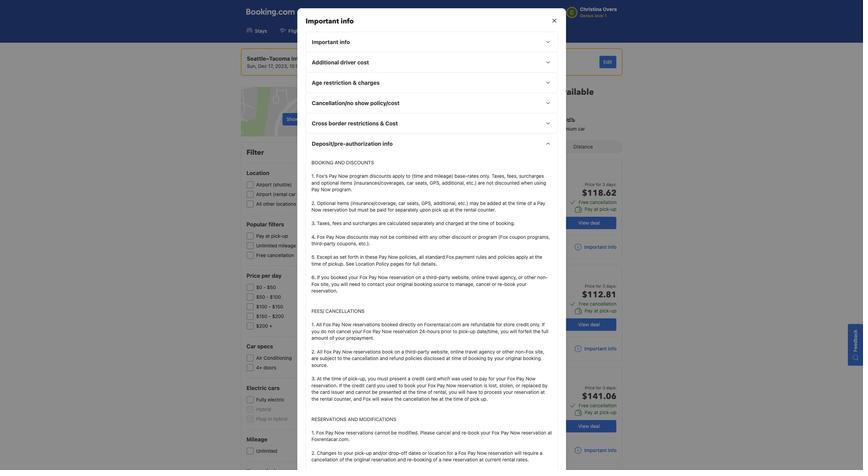 Task type: vqa. For each thing, say whether or not it's contained in the screenshot.
the "Goods"
no



Task type: describe. For each thing, give the bounding box(es) containing it.
other down (rental
[[263, 201, 275, 207]]

unlimited mileage for pick-
[[256, 243, 296, 249]]

and right "fees"
[[343, 220, 352, 226]]

border
[[329, 120, 347, 127]]

seats for $112.81
[[450, 287, 462, 292]]

reservation. inside the 6. if you booked your fox pay now reservation on a third-party website, online travel agency, or other non- fox site, you will need to contact your original booking source to manage, cancel or re-book your reservation.
[[312, 288, 338, 294]]

suvs
[[378, 126, 390, 132]]

payment
[[456, 254, 475, 260]]

website, inside the 6. if you booked your fox pay now reservation on a third-party website, online travel agency, or other non- fox site, you will need to contact your original booking source to manage, cancel or re-book your reservation.
[[452, 275, 470, 280]]

book inside 1. fox pay now reservations cannot be modified. please cancel and re-book your fox pay now reservation at foxrentacar.com.
[[469, 430, 480, 436]]

time down 7 seats
[[454, 396, 463, 402]]

combined
[[396, 234, 418, 240]]

reservations for the
[[354, 349, 381, 355]]

- for $100
[[269, 304, 271, 310]]

if inside the 6. if you booked your fox pay now reservation on a third-party website, online travel agency, or other non- fox site, you will need to contact your original booking source to manage, cancel or re-book your reservation.
[[317, 275, 320, 280]]

source
[[434, 281, 449, 287]]

pick- down $141.06
[[600, 410, 611, 416]]

& inside dropdown button
[[380, 120, 384, 127]]

refund
[[390, 356, 404, 361]]

0 vertical spatial all
[[256, 201, 262, 207]]

to inside 1. fox's pay now program discounts apply to (time and mileage) base-rates only. taxes, fees, surcharges and optional items (insurances/coverages, car seats, gps, additional, etc.) are not discounted when using pay now program.
[[406, 173, 411, 179]]

up inside 1. all fox pay now reservations booked directly on foxrentacar.com are refundable for store credit only. if you do not cancel your fox pay now reservation 24-hours prior to pick-up date/time, you will forfeit the full amount of your prepayment.
[[470, 329, 476, 334]]

3 shuttle from the top
[[438, 427, 451, 432]]

locations
[[276, 201, 296, 207]]

1 vertical spatial taxes,
[[317, 220, 331, 226]]

important info dialog
[[289, 0, 575, 470]]

fully
[[256, 397, 267, 403]]

important info button for $112.81
[[575, 346, 617, 352]]

sort by
[[371, 144, 387, 150]]

pay inside the 6. if you booked your fox pay now reservation on a third-party website, online travel agency, or other non- fox site, you will need to contact your original booking source to manage, cancel or re-book your reservation.
[[369, 275, 377, 280]]

to right need
[[362, 281, 366, 287]]

3. taxes, fees and surcharges are calculated separately and charged at the time of booking.
[[312, 220, 515, 226]]

1 vertical spatial cars
[[268, 385, 280, 391]]

the inside 2. changes to your pick-up and/or drop-off dates or location for a fox pay now reservation will require a cancellation of the original reservation and re-booking of a new reservation at current rental rates.
[[345, 457, 353, 463]]

full inside 5. except as set forth in these pay now policies, all standard fox payment rules and policies apply at the time of pickup. see location policy pages for full details.
[[413, 261, 420, 267]]

policies inside 2. all fox pay now reservations book on a third-party website, online travel agency or other non-fox site, are subject to the cancellation and refund policies disclosed at time of booking by your original booking source.
[[405, 356, 422, 361]]

and inside 2. changes to your pick-up and/or drop-off dates or location for a fox pay now reservation will require a cancellation of the original reservation and re-booking of a new reservation at current rental rates.
[[398, 457, 406, 463]]

3 for $118.62
[[603, 182, 606, 187]]

pay inside 2. all fox pay now reservations book on a third-party website, online travel agency or other non-fox site, are subject to the cancellation and refund policies disclosed at time of booking by your original booking source.
[[333, 349, 341, 355]]

reservation up current
[[488, 450, 513, 456]]

fox up foxrentacar.com.
[[316, 430, 324, 436]]

yaris
[[484, 273, 493, 278]]

program.
[[332, 187, 352, 193]]

policy/cost
[[370, 100, 400, 106]]

booking inside the 6. if you booked your fox pay now reservation on a third-party website, online travel agency, or other non- fox site, you will need to contact your original booking source to manage, cancel or re-book your reservation.
[[414, 281, 432, 287]]

process
[[485, 389, 502, 395]]

fox down 6.
[[312, 281, 319, 287]]

free cancellation up the "day"
[[256, 252, 294, 258]]

unlimited for pick-
[[256, 243, 278, 249]]

booking up replaced
[[523, 356, 541, 361]]

2 vertical spatial card
[[320, 389, 330, 395]]

site, inside 2. all fox pay now reservations book on a third-party website, online travel agency or other non-fox site, are subject to the cancellation and refund policies disclosed at time of booking by your original booking source.
[[535, 349, 545, 355]]

or inside economy toyota yaris or similar
[[495, 273, 499, 278]]

map
[[307, 116, 317, 122]]

fox up do
[[323, 322, 331, 328]]

deal for $118.62
[[591, 220, 600, 226]]

cancellation down $112.81
[[590, 301, 617, 307]]

$50 - $100
[[256, 294, 281, 300]]

cannot inside 1. fox pay now reservations cannot be modified. please cancel and re-book your fox pay now reservation at foxrentacar.com.
[[375, 430, 390, 436]]

2. for 2. all fox pay now reservations book on a third-party website, online travel agency or other non-fox site, are subject to the cancellation and refund policies disclosed at time of booking by your original booking source.
[[312, 349, 316, 355]]

to up up.
[[479, 389, 483, 395]]

booked inside the 6. if you booked your fox pay now reservation on a third-party website, online travel agency, or other non- fox site, you will need to contact your original booking source to manage, cancel or re-book your reservation.
[[331, 275, 347, 280]]

cancel inside the 6. if you booked your fox pay now reservation on a third-party website, online travel agency, or other non- fox site, you will need to contact your original booking source to manage, cancel or re-book your reservation.
[[476, 281, 491, 287]]

you right 6.
[[321, 275, 329, 280]]

online inside the 6. if you booked your fox pay now reservation on a third-party website, online travel agency, or other non- fox site, you will need to contact your original booking source to manage, cancel or re-book your reservation.
[[472, 275, 485, 280]]

0 vertical spatial $200
[[272, 313, 284, 319]]

now inside 4. fox pay now discounts may not be combined with any other discount or program (fox coupon programs, third-party coupons, etc.).
[[336, 234, 346, 240]]

hybrid
[[274, 416, 288, 422]]

0 horizontal spatial $200
[[256, 323, 268, 329]]

as
[[333, 254, 339, 260]]

0 vertical spatial by
[[382, 144, 387, 150]]

free cancellation for $141.06
[[579, 403, 617, 409]]

to inside 2. all fox pay now reservations book on a third-party website, online travel agency or other non-fox site, are subject to the cancellation and refund policies disclosed at time of booking by your original booking source.
[[338, 356, 342, 361]]

pay inside 2. changes to your pick-up and/or drop-off dates or location for a fox pay now reservation will require a cancellation of the original reservation and re-booking of a new reservation at current rental rates.
[[468, 450, 476, 456]]

seattle–tacoma international airport: 283 cars available
[[371, 87, 594, 98]]

6. if you booked your fox pay now reservation on a third-party website, online travel agency, or other non- fox site, you will need to contact your original booking source to manage, cancel or re-book your reservation.
[[312, 275, 548, 294]]

need
[[349, 281, 360, 287]]

are down paid
[[379, 220, 386, 226]]

& inside 'dropdown button'
[[353, 80, 357, 86]]

3. for 3. taxes, fees and surcharges are calculated separately and charged at the time of booking.
[[312, 220, 316, 226]]

cancellation up the "day"
[[268, 252, 294, 258]]

hybrid
[[256, 407, 271, 412]]

flight + hotel link
[[311, 23, 361, 39]]

3 bus from the top
[[453, 427, 460, 432]]

to left pay
[[474, 376, 478, 382]]

0 vertical spatial used
[[462, 376, 473, 382]]

car inside button
[[579, 126, 586, 132]]

optional
[[321, 180, 339, 186]]

1 important info button from the top
[[575, 244, 617, 251]]

flight
[[325, 28, 337, 34]]

2. all fox pay now reservations book on a third-party website, online travel agency or other non-fox site, are subject to the cancellation and refund policies disclosed at time of booking by your original booking source.
[[312, 349, 545, 368]]

all for 1.
[[316, 322, 322, 328]]

book inside the 6. if you booked your fox pay now reservation on a third-party website, online travel agency, or other non- fox site, you will need to contact your original booking source to manage, cancel or re-book your reservation.
[[505, 281, 516, 287]]

coupons,
[[337, 241, 358, 247]]

seattle–tacoma for seattle–tacoma international airport: 283 cars available
[[371, 87, 432, 98]]

similar for $141.06
[[485, 375, 498, 380]]

supplied by rc - fox image for $112.81
[[377, 344, 399, 354]]

of left booking.
[[490, 220, 495, 226]]

a inside 3. at the time of pick-up, you must present a credit card which was used to pay for your fox pay now reservation. if the credit card you used to book your fox pay now reservation is lost, stolen, or replaced by the card issuer and cannot be presented at the time of rental, you will have to process your reservation at the rental counter, and fox will waive the cancellation fee at the time of pick up.
[[408, 376, 411, 382]]

you right up,
[[368, 376, 376, 382]]

and right (time
[[425, 173, 433, 179]]

you right 7
[[449, 389, 457, 395]]

0 horizontal spatial surcharges
[[353, 220, 378, 226]]

up down $118.62
[[611, 206, 617, 212]]

3 up the charged
[[446, 204, 449, 210]]

fox up prepayment.
[[364, 329, 371, 334]]

important info inside dropdown button
[[312, 39, 350, 45]]

edit button
[[600, 56, 617, 68]]

+ for $200
[[270, 323, 273, 329]]

1 horizontal spatial $100
[[270, 294, 281, 300]]

automatic for $141.06
[[507, 388, 529, 394]]

24-
[[419, 329, 428, 334]]

seats for $141.06
[[450, 388, 462, 394]]

booking
[[312, 160, 334, 166]]

other inside 2. all fox pay now reservations book on a third-party website, online travel agency or other non-fox site, are subject to the cancellation and refund policies disclosed at time of booking by your original booking source.
[[502, 349, 514, 355]]

- for $0
[[264, 285, 266, 290]]

to inside 1. all fox pay now reservations booked directly on foxrentacar.com are refundable for store credit only. if you do not cancel your fox pay now reservation 24-hours prior to pick-up date/time, you will forfeit the full amount of your prepayment.
[[453, 329, 458, 334]]

if inside 1. all fox pay now reservations booked directly on foxrentacar.com are refundable for store credit only. if you do not cancel your fox pay now reservation 24-hours prior to pick-up date/time, you will forfeit the full amount of your prepayment.
[[542, 322, 545, 328]]

stays link
[[241, 23, 273, 39]]

sun,
[[247, 63, 257, 69]]

pick- down $112.81
[[600, 308, 611, 314]]

gps, inside 1. fox's pay now program discounts apply to (time and mileage) base-rates only. taxes, fees, surcharges and optional items (insurances/coverages, car seats, gps, additional, etc.) are not discounted when using pay now program.
[[430, 180, 441, 186]]

be inside 1. fox pay now reservations cannot be modified. please cancel and re-book your fox pay now reservation at foxrentacar.com.
[[391, 430, 397, 436]]

free cancellation for $112.81
[[579, 301, 617, 307]]

3 large bags
[[446, 204, 475, 210]]

age
[[312, 80, 322, 86]]

view deal for $112.81
[[579, 322, 600, 328]]

or down yaris
[[492, 281, 497, 287]]

reservation up have
[[458, 383, 483, 389]]

premium car
[[558, 126, 586, 132]]

fox's
[[316, 173, 328, 179]]

time down counter.
[[479, 220, 489, 226]]

international inside seattle–tacoma international airport sun, dec 17, 2023, 10:00 am
[[292, 56, 326, 62]]

view for $112.81
[[579, 322, 590, 328]]

party inside 4. fox pay now discounts may not be combined with any other discount or program (fox coupon programs, third-party coupons, etc.).
[[324, 241, 336, 247]]

rates
[[468, 173, 479, 179]]

0 horizontal spatial credit
[[352, 383, 365, 389]]

waive
[[381, 396, 393, 402]]

up down $112.81
[[611, 308, 617, 314]]

product card group containing $141.06
[[371, 367, 623, 463]]

contact
[[367, 281, 384, 287]]

a right the location
[[455, 450, 457, 456]]

you up amount on the left of the page
[[312, 329, 320, 334]]

2 shuttle from the top
[[438, 325, 451, 330]]

view for $141.06
[[579, 423, 590, 429]]

bus for 1st the "seattle-tacoma international airport" button from the bottom
[[453, 325, 460, 330]]

price left per
[[247, 273, 260, 279]]

fox up subject
[[324, 349, 332, 355]]

suvs button
[[371, 112, 397, 137]]

pick inside 3. at the time of pick-up, you must present a credit card which was used to pay for your fox pay now reservation. if the credit card you used to book your fox pay now reservation is lost, stolen, or replaced by the card issuer and cannot be presented at the time of rental, you will have to process your reservation at the rental counter, and fox will waive the cancellation fee at the time of pick up.
[[470, 396, 480, 402]]

seats, inside 2. optional items (insurance/coverage, car seats, gps, additional, etc.) may be added at the time of a pay now reservation but must be paid for separately upon pick up at the rental counter.
[[407, 200, 420, 206]]

fox up need
[[360, 275, 368, 280]]

reservation right new
[[453, 457, 478, 463]]

of up fee
[[428, 389, 432, 395]]

2 horizontal spatial card
[[426, 376, 436, 382]]

or right agency, on the right of page
[[519, 275, 523, 280]]

electric cars
[[247, 385, 280, 391]]

pick-up location element
[[247, 54, 346, 63]]

mileage for pay at pick-up
[[279, 243, 296, 249]]

rentals
[[385, 28, 402, 34]]

other inside 4. fox pay now discounts may not be combined with any other discount or program (fox coupon programs, third-party coupons, etc.).
[[439, 234, 451, 240]]

car inside 2. optional items (insurance/coverage, car seats, gps, additional, etc.) may be added at the time of a pay now reservation but must be paid for separately upon pick up at the rental counter.
[[399, 200, 406, 206]]

price for $141.06
[[585, 386, 595, 391]]

for inside 5. except as set forth in these pay now policies, all standard fox payment rules and policies apply at the time of pickup. see location policy pages for full details.
[[406, 261, 412, 267]]

counter,
[[334, 396, 352, 402]]

seattle–tacoma international airport group
[[247, 54, 346, 70]]

2. for 2. optional items (insurance/coverage, car seats, gps, additional, etc.) may be added at the time of a pay now reservation but must be paid for separately upon pick up at the rental counter.
[[312, 200, 316, 206]]

on inside 2. all fox pay now reservations book on a third-party website, online travel agency or other non-fox site, are subject to the cancellation and refund policies disclosed at time of booking by your original booking source.
[[395, 349, 400, 355]]

may inside 2. optional items (insurance/coverage, car seats, gps, additional, etc.) may be added at the time of a pay now reservation but must be paid for separately upon pick up at the rental counter.
[[470, 200, 479, 206]]

book inside 3. at the time of pick-up, you must present a credit card which was used to pay for your fox pay now reservation. if the credit card you used to book your fox pay now reservation is lost, stolen, or replaced by the card issuer and cannot be presented at the time of rental, you will have to process your reservation at the rental counter, and fox will waive the cancellation fee at the time of pick up.
[[405, 383, 416, 389]]

pick- down filters
[[271, 233, 283, 239]]

$100 - $150
[[256, 304, 283, 310]]

stays
[[255, 28, 267, 34]]

apply inside 5. except as set forth in these pay now policies, all standard fox payment rules and policies apply at the time of pickup. see location policy pages for full details.
[[516, 254, 528, 260]]

1 vertical spatial used
[[387, 383, 397, 389]]

plug-in hybrid
[[256, 416, 288, 422]]

time left 'rental,' at the right of page
[[417, 389, 427, 395]]

you down store
[[501, 329, 509, 334]]

you left need
[[331, 281, 339, 287]]

at inside 2. changes to your pick-up and/or drop-off dates or location for a fox pay now reservation will require a cancellation of the original reservation and re-booking of a new reservation at current rental rates.
[[480, 457, 484, 463]]

you up presented
[[377, 383, 385, 389]]

optional
[[317, 200, 336, 206]]

jeep
[[453, 181, 462, 186]]

popular
[[247, 221, 267, 228]]

all other locations
[[256, 201, 296, 207]]

price for $118.62
[[585, 182, 595, 187]]

seattle-tacoma international airport shuttle bus for second the "seattle-tacoma international airport" button from the bottom
[[438, 216, 521, 229]]

3 for $141.06
[[603, 386, 606, 391]]

presented
[[379, 389, 402, 395]]

non- inside the 6. if you booked your fox pay now reservation on a third-party website, online travel agency, or other non- fox site, you will need to contact your original booking source to manage, cancel or re-book your reservation.
[[538, 275, 548, 280]]

location
[[428, 450, 446, 456]]

counter.
[[478, 207, 496, 213]]

1 vertical spatial separately
[[411, 220, 435, 226]]

at inside 1. fox pay now reservations cannot be modified. please cancel and re-book your fox pay now reservation at foxrentacar.com.
[[548, 430, 552, 436]]

the inside 2. all fox pay now reservations book on a third-party website, online travel agency or other non-fox site, are subject to the cancellation and refund policies disclosed at time of booking by your original booking source.
[[343, 356, 351, 361]]

international down counter.
[[475, 216, 503, 222]]

to inside 2. changes to your pick-up and/or drop-off dates or location for a fox pay now reservation will require a cancellation of the original reservation and re-booking of a new reservation at current rental rates.
[[338, 450, 342, 456]]

additional, inside 2. optional items (insurance/coverage, car seats, gps, additional, etc.) may be added at the time of a pay now reservation but must be paid for separately upon pick up at the rental counter.
[[434, 200, 457, 206]]

foxrentacar.com.
[[312, 437, 350, 443]]

2 seattle-tacoma international airport button from the top
[[438, 318, 521, 324]]

be down "(insurance/coverage,"
[[370, 207, 376, 213]]

deal for $112.81
[[591, 322, 600, 328]]

reservation down replaced
[[515, 389, 540, 395]]

set
[[340, 254, 347, 260]]

info inside important info dropdown button
[[340, 39, 350, 45]]

fees
[[332, 220, 342, 226]]

1 seattle-tacoma international airport button from the top
[[438, 216, 521, 222]]

original inside 2. all fox pay now reservations book on a third-party website, online travel agency or other non-fox site, are subject to the cancellation and refund policies disclosed at time of booking by your original booking source.
[[506, 356, 522, 361]]

will left waive
[[372, 396, 380, 402]]

a left new
[[439, 457, 442, 463]]

details.
[[421, 261, 437, 267]]

your inside 2. all fox pay now reservations book on a third-party website, online travel agency or other non-fox site, are subject to the cancellation and refund policies disclosed at time of booking by your original booking source.
[[495, 356, 504, 361]]

1. for 1. fox pay now reservations cannot be modified. please cancel and re-book your fox pay now reservation at foxrentacar.com.
[[312, 430, 315, 436]]

and down fox's
[[312, 180, 320, 186]]

up down $141.06
[[611, 410, 617, 416]]

airport left (shuttle)
[[256, 182, 272, 188]]

directly
[[399, 322, 416, 328]]

to right 4
[[450, 281, 454, 287]]

pages
[[391, 261, 404, 267]]

show on map
[[287, 116, 317, 122]]

reservations
[[312, 416, 347, 422]]

1 horizontal spatial may
[[391, 102, 401, 108]]

cancellation down $141.06
[[590, 403, 617, 409]]

international up date/time, at the right bottom
[[475, 318, 503, 323]]

reservation inside 1. all fox pay now reservations booked directly on foxrentacar.com are refundable for store credit only. if you do not cancel your fox pay now reservation 24-hours prior to pick-up date/time, you will forfeit the full amount of your prepayment.
[[393, 329, 418, 334]]

programs,
[[528, 234, 550, 240]]

unlimited mileage for bags
[[507, 204, 546, 210]]

pick- down $118.62
[[600, 206, 611, 212]]

show on map button
[[241, 87, 363, 137]]

(time
[[412, 173, 423, 179]]

1. for 1. all fox pay now reservations booked directly on foxrentacar.com are refundable for store credit only. if you do not cancel your fox pay now reservation 24-hours prior to pick-up date/time, you will forfeit the full amount of your prepayment.
[[312, 322, 315, 328]]

airport up coupon
[[505, 216, 521, 222]]

air conditioning
[[256, 355, 292, 361]]

with
[[419, 234, 429, 240]]

fox up stolen,
[[507, 376, 515, 382]]

car rentals link
[[362, 23, 408, 39]]

a right require
[[540, 450, 543, 456]]

deal for $141.06
[[591, 423, 600, 429]]

plug-
[[256, 416, 268, 422]]

hotel
[[343, 28, 355, 34]]

bags for 3 large bags
[[464, 204, 475, 210]]

of down foxrentacar.com.
[[340, 457, 344, 463]]

original inside the 6. if you booked your fox pay now reservation on a third-party website, online travel agency, or other non- fox site, you will need to contact your original booking source to manage, cancel or re-book your reservation.
[[397, 281, 413, 287]]

for inside 2. optional items (insurance/coverage, car seats, gps, additional, etc.) may be added at the time of a pay now reservation but must be paid for separately upon pick up at the rental counter.
[[388, 207, 394, 213]]

only. inside 1. all fox pay now reservations booked directly on foxrentacar.com are refundable for store credit only. if you do not cancel your fox pay now reservation 24-hours prior to pick-up date/time, you will forfeit the full amount of your prepayment.
[[530, 322, 541, 328]]

$200 +
[[256, 323, 273, 329]]

all for 2.
[[317, 349, 323, 355]]

4
[[446, 287, 449, 292]]

must inside 3. at the time of pick-up, you must present a credit card which was used to pay for your fox pay now reservation. if the credit card you used to book your fox pay now reservation is lost, stolen, or replaced by the card issuer and cannot be presented at the time of rental, you will have to process your reservation at the rental counter, and fox will waive the cancellation fee at the time of pick up.
[[377, 376, 388, 382]]

toyota
[[470, 273, 483, 278]]

1 vertical spatial card
[[366, 383, 376, 389]]

and for discounts
[[335, 160, 345, 166]]

seattle- for second the "seattle-tacoma international airport" button from the bottom
[[438, 216, 456, 222]]

fox left waive
[[363, 396, 371, 402]]

price for 3 days: $118.62
[[583, 182, 617, 199]]

0 vertical spatial $50
[[267, 285, 276, 290]]

7
[[446, 388, 449, 394]]

are inside 1. all fox pay now reservations booked directly on foxrentacar.com are refundable for store credit only. if you do not cancel your fox pay now reservation 24-hours prior to pick-up date/time, you will forfeit the full amount of your prepayment.
[[463, 322, 470, 328]]

if inside 3. at the time of pick-up, you must present a credit card which was used to pay for your fox pay now reservation. if the credit card you used to book your fox pay now reservation is lost, stolen, or replaced by the card issuer and cannot be presented at the time of rental, you will have to process your reservation at the rental counter, and fox will waive the cancellation fee at the time of pick up.
[[339, 383, 342, 389]]

require
[[523, 450, 539, 456]]

international up counters on the right
[[435, 87, 486, 98]]

all
[[419, 254, 424, 260]]

be inside 3. at the time of pick-up, you must present a credit card which was used to pay for your fox pay now reservation. if the credit card you used to book your fox pay now reservation is lost, stolen, or replaced by the card issuer and cannot be presented at the time of rental, you will have to process your reservation at the rental counter, and fox will waive the cancellation fee at the time of pick up.
[[372, 389, 378, 395]]

1 vertical spatial $50
[[256, 294, 265, 300]]

lost,
[[489, 383, 498, 389]]

important info button for $141.06
[[575, 447, 617, 454]]

2 vertical spatial unlimited
[[256, 448, 278, 454]]

on inside 1. all fox pay now reservations booked directly on foxrentacar.com are refundable for store credit only. if you do not cancel your fox pay now reservation 24-hours prior to pick-up date/time, you will forfeit the full amount of your prepayment.
[[417, 322, 423, 328]]

0 horizontal spatial $150
[[256, 313, 268, 319]]

fox up current
[[492, 430, 500, 436]]

dec
[[258, 63, 267, 69]]

and for modifications
[[348, 416, 358, 422]]

now inside 2. all fox pay now reservations book on a third-party website, online travel agency or other non-fox site, are subject to the cancellation and refund policies disclosed at time of booking by your original booking source.
[[342, 349, 352, 355]]

free up price per day
[[256, 252, 266, 258]]

airport up forfeit
[[505, 318, 521, 323]]

website, inside 2. all fox pay now reservations book on a third-party website, online travel agency or other non-fox site, are subject to the cancellation and refund policies disclosed at time of booking by your original booking source.
[[431, 349, 449, 355]]

pay at pick-up down filters
[[256, 233, 288, 239]]

and up the counter,
[[346, 389, 354, 395]]

explorer
[[463, 375, 479, 380]]

deposit/pre-authorization info
[[312, 141, 393, 147]]

and left the charged
[[436, 220, 444, 226]]

or inside suv ford explorer or similar
[[480, 375, 484, 380]]

days: for $112.81
[[607, 284, 617, 289]]

policies inside 5. except as set forth in these pay now policies, all standard fox payment rules and policies apply at the time of pickup. see location policy pages for full details.
[[498, 254, 515, 260]]

search summary element
[[241, 48, 623, 76]]

be up counter.
[[480, 200, 486, 206]]

car up locations
[[289, 191, 296, 197]]

product card group containing $118.62
[[371, 160, 623, 260]]

of up issuer
[[343, 376, 347, 382]]

fox inside 2. changes to your pick-up and/or drop-off dates or location for a fox pay now reservation will require a cancellation of the original reservation and re-booking of a new reservation at current rental rates.
[[459, 450, 467, 456]]

2. for 2. changes to your pick-up and/or drop-off dates or location for a fox pay now reservation will require a cancellation of the original reservation and re-booking of a new reservation at current rental rates.
[[312, 450, 316, 456]]

4. fox pay now discounts may not be combined with any other discount or program (fox coupon programs, third-party coupons, etc.).
[[312, 234, 550, 247]]

pay at pick-up for $112.81
[[585, 308, 617, 314]]

airport (rental car center)
[[256, 191, 313, 197]]

additional, inside 1. fox's pay now program discounts apply to (time and mileage) base-rates only. taxes, fees, surcharges and optional items (insurances/coverages, car seats, gps, additional, etc.) are not discounted when using pay now program.
[[442, 180, 465, 186]]

results may include off-airport counters
[[371, 102, 471, 108]]

specs
[[257, 343, 273, 350]]

1. for 1. fox's pay now program discounts apply to (time and mileage) base-rates only. taxes, fees, surcharges and optional items (insurances/coverages, car seats, gps, additional, etc.) are not discounted when using pay now program.
[[312, 173, 315, 179]]

reservation down the and/or
[[372, 457, 396, 463]]

up.
[[481, 396, 488, 402]]

booking down the agency
[[469, 356, 487, 361]]

pay at pick-up for $141.06
[[585, 410, 617, 416]]

booking.
[[496, 220, 515, 226]]

up inside 2. changes to your pick-up and/or drop-off dates or location for a fox pay now reservation will require a cancellation of the original reservation and re-booking of a new reservation at current rental rates.
[[366, 450, 372, 456]]

now inside 2. optional items (insurance/coverage, car seats, gps, additional, etc.) may be added at the time of a pay now reservation but must be paid for separately upon pick up at the rental counter.
[[312, 207, 322, 213]]

of down the location
[[433, 457, 438, 463]]

1 horizontal spatial credit
[[412, 376, 425, 382]]



Task type: locate. For each thing, give the bounding box(es) containing it.
do
[[321, 329, 327, 334]]

1. up foxrentacar.com.
[[312, 430, 315, 436]]

fees/
[[312, 308, 324, 314]]

by
[[382, 144, 387, 150], [488, 356, 493, 361], [543, 383, 548, 389]]

view deal down $112.81
[[579, 322, 600, 328]]

- for $50
[[267, 294, 269, 300]]

include
[[403, 102, 421, 108]]

cancellation/no show policy/cost
[[312, 100, 400, 106]]

agency
[[479, 349, 495, 355]]

unlimited mileage
[[507, 204, 546, 210], [256, 243, 296, 249]]

1 vertical spatial third-
[[426, 275, 439, 280]]

$150
[[272, 304, 283, 310], [256, 313, 268, 319]]

or inside suv jeep cherokee or similar
[[483, 181, 487, 186]]

2 horizontal spatial original
[[506, 356, 522, 361]]

2 seattle-tacoma international airport shuttle bus from the top
[[438, 318, 521, 330]]

reservations for pay
[[353, 322, 380, 328]]

will up rates.
[[515, 450, 522, 456]]

airport down "airport (shuttle)"
[[256, 191, 272, 197]]

of down except
[[323, 261, 327, 267]]

deal down $118.62
[[591, 220, 600, 226]]

0 vertical spatial product card group
[[371, 160, 623, 260]]

will inside 1. all fox pay now reservations booked directly on foxrentacar.com are refundable for store credit only. if you do not cancel your fox pay now reservation 24-hours prior to pick-up date/time, you will forfeit the full amount of your prepayment.
[[510, 329, 517, 334]]

1 seattle-tacoma international airport shuttle bus from the top
[[438, 216, 521, 229]]

car left specs
[[247, 343, 256, 350]]

reservations and modifications
[[312, 416, 396, 422]]

-
[[264, 285, 266, 290], [267, 294, 269, 300], [269, 304, 271, 310], [269, 313, 271, 319]]

site,
[[321, 281, 330, 287], [535, 349, 545, 355]]

2 vertical spatial view deal
[[579, 423, 600, 429]]

1 vertical spatial deal
[[591, 322, 600, 328]]

0 vertical spatial shuttle
[[438, 223, 451, 229]]

3. for 3. at the time of pick-up, you must present a credit card which was used to pay for your fox pay now reservation. if the credit card you used to book your fox pay now reservation is lost, stolen, or replaced by the card issuer and cannot be presented at the time of rental, you will have to process your reservation at the rental counter, and fox will waive the cancellation fee at the time of pick up.
[[312, 376, 316, 382]]

location
[[247, 170, 270, 176], [356, 261, 375, 267]]

2 important info button from the top
[[575, 346, 617, 352]]

similar up "added"
[[488, 181, 501, 186]]

1 seattle- from the top
[[438, 216, 456, 222]]

2. inside 2. changes to your pick-up and/or drop-off dates or location for a fox pay now reservation will require a cancellation of the original reservation and re-booking of a new reservation at current rental rates.
[[312, 450, 316, 456]]

site, inside the 6. if you booked your fox pay now reservation on a third-party website, online travel agency, or other non- fox site, you will need to contact your original booking source to manage, cancel or re-book your reservation.
[[321, 281, 330, 287]]

0 vertical spatial 3.
[[312, 220, 316, 226]]

0 horizontal spatial party
[[324, 241, 336, 247]]

0 horizontal spatial apply
[[393, 173, 405, 179]]

cancel down yaris
[[476, 281, 491, 287]]

1 horizontal spatial original
[[397, 281, 413, 287]]

travel inside 2. all fox pay now reservations book on a third-party website, online travel agency or other non-fox site, are subject to the cancellation and refund policies disclosed at time of booking by your original booking source.
[[465, 349, 478, 355]]

authorization
[[346, 141, 381, 147]]

and
[[335, 160, 345, 166], [348, 416, 358, 422]]

online down prior
[[451, 349, 464, 355]]

will down store
[[510, 329, 517, 334]]

cancellation down $118.62
[[590, 199, 617, 205]]

free for $118.62
[[579, 199, 589, 205]]

2 view deal button from the top
[[562, 319, 617, 331]]

seattle- for 1st the "seattle-tacoma international airport" button from the bottom
[[438, 318, 456, 323]]

may inside 4. fox pay now discounts may not be combined with any other discount or program (fox coupon programs, third-party coupons, etc.).
[[370, 234, 379, 240]]

$200 down $100 - $150
[[272, 313, 284, 319]]

2 vertical spatial similar
[[485, 375, 498, 380]]

to down present
[[399, 383, 403, 389]]

fox right 4.
[[317, 234, 325, 240]]

of inside 1. all fox pay now reservations booked directly on foxrentacar.com are refundable for store credit only. if you do not cancel your fox pay now reservation 24-hours prior to pick-up date/time, you will forfeit the full amount of your prepayment.
[[330, 335, 334, 341]]

1 vertical spatial seats,
[[407, 200, 420, 206]]

are inside 2. all fox pay now reservations book on a third-party website, online travel agency or other non-fox site, are subject to the cancellation and refund policies disclosed at time of booking by your original booking source.
[[312, 356, 319, 361]]

if right 6.
[[317, 275, 320, 280]]

view down $112.81
[[579, 322, 590, 328]]

1 horizontal spatial card
[[366, 383, 376, 389]]

may up etc.). on the left of page
[[370, 234, 379, 240]]

time inside 5. except as set forth in these pay now policies, all standard fox payment rules and policies apply at the time of pickup. see location policy pages for full details.
[[312, 261, 321, 267]]

is
[[484, 383, 488, 389]]

in
[[360, 254, 364, 260], [268, 416, 272, 422]]

2. up source. on the left of page
[[312, 349, 316, 355]]

are inside 1. fox's pay now program discounts apply to (time and mileage) base-rates only. taxes, fees, surcharges and optional items (insurances/coverages, car seats, gps, additional, etc.) are not discounted when using pay now program.
[[478, 180, 485, 186]]

10:00
[[290, 63, 302, 69]]

full inside 1. all fox pay now reservations booked directly on foxrentacar.com are refundable for store credit only. if you do not cancel your fox pay now reservation 24-hours prior to pick-up date/time, you will forfeit the full amount of your prepayment.
[[542, 329, 549, 334]]

a up 'refund'
[[402, 349, 404, 355]]

seattle-tacoma international airport button
[[438, 216, 521, 222], [438, 318, 521, 324]]

time up 'ford'
[[452, 356, 462, 361]]

credit down up,
[[352, 383, 365, 389]]

prepayment.
[[347, 335, 375, 341]]

cross border restrictions & cost
[[312, 120, 398, 127]]

0 vertical spatial taxes,
[[492, 173, 506, 179]]

2 large bags
[[446, 398, 475, 404]]

0 horizontal spatial travel
[[465, 349, 478, 355]]

not inside 1. all fox pay now reservations booked directly on foxrentacar.com are refundable for store credit only. if you do not cancel your fox pay now reservation 24-hours prior to pick-up date/time, you will forfeit the full amount of your prepayment.
[[328, 329, 335, 334]]

or up is
[[480, 375, 484, 380]]

car for car specs
[[247, 343, 256, 350]]

card down up,
[[366, 383, 376, 389]]

skip to main content element
[[0, 0, 864, 43]]

or inside 2. all fox pay now reservations book on a third-party website, online travel agency or other non-fox site, are subject to the cancellation and refund policies disclosed at time of booking by your original booking source.
[[497, 349, 501, 355]]

mileage for 3 large bags
[[529, 204, 546, 210]]

airport inside seattle–tacoma international airport sun, dec 17, 2023, 10:00 am
[[327, 56, 346, 62]]

0 vertical spatial important info button
[[575, 244, 617, 251]]

0 horizontal spatial location
[[247, 170, 270, 176]]

fox
[[317, 234, 325, 240], [446, 254, 454, 260], [360, 275, 368, 280], [312, 281, 319, 287], [323, 322, 331, 328], [364, 329, 371, 334], [324, 349, 332, 355], [526, 349, 534, 355], [507, 376, 515, 382], [428, 383, 436, 389], [363, 396, 371, 402], [316, 430, 324, 436], [492, 430, 500, 436], [459, 450, 467, 456]]

and right the counter,
[[354, 396, 362, 402]]

0 vertical spatial seats
[[450, 287, 462, 292]]

any
[[430, 234, 438, 240]]

seats, down (time
[[415, 180, 429, 186]]

program inside 1. fox's pay now program discounts apply to (time and mileage) base-rates only. taxes, fees, surcharges and optional items (insurances/coverages, car seats, gps, additional, etc.) are not discounted when using pay now program.
[[350, 173, 368, 179]]

0 vertical spatial seattle-tacoma international airport shuttle bus
[[438, 216, 521, 229]]

0 horizontal spatial website,
[[431, 349, 449, 355]]

3. left the at
[[312, 376, 316, 382]]

2 vertical spatial view
[[579, 423, 590, 429]]

changes
[[317, 450, 337, 456]]

0 vertical spatial car
[[376, 28, 384, 34]]

am
[[304, 63, 311, 69]]

1 3. from the top
[[312, 220, 316, 226]]

0 horizontal spatial booked
[[331, 275, 347, 280]]

days: for $118.62
[[607, 182, 617, 187]]

airport
[[469, 28, 484, 34], [327, 56, 346, 62], [256, 182, 272, 188], [256, 191, 272, 197], [505, 216, 521, 222], [505, 318, 521, 323]]

1 2. from the top
[[312, 200, 316, 206]]

available
[[558, 87, 594, 98]]

filter
[[247, 148, 264, 157]]

credit up forfeit
[[516, 322, 529, 328]]

seattle-tacoma international airport shuttle bus
[[438, 216, 521, 229], [438, 318, 521, 330]]

0 horizontal spatial $50
[[256, 294, 265, 300]]

view deal down $141.06
[[579, 423, 600, 429]]

at inside 5. except as set forth in these pay now policies, all standard fox payment rules and policies apply at the time of pickup. see location policy pages for full details.
[[530, 254, 534, 260]]

0 vertical spatial suv
[[438, 179, 451, 188]]

3 deal from the top
[[591, 423, 600, 429]]

3 for $112.81
[[603, 284, 606, 289]]

1 vertical spatial +
[[270, 323, 273, 329]]

0 vertical spatial may
[[391, 102, 401, 108]]

2 seattle- from the top
[[438, 318, 456, 323]]

1 view from the top
[[579, 220, 590, 226]]

1 supplied by rc - fox image from the top
[[377, 344, 399, 354]]

1 vertical spatial days:
[[607, 284, 617, 289]]

1 vertical spatial seattle-tacoma international airport shuttle bus
[[438, 318, 521, 330]]

and/or
[[373, 450, 387, 456]]

0 vertical spatial large
[[450, 204, 463, 210]]

pick- inside 1. all fox pay now reservations booked directly on foxrentacar.com are refundable for store credit only. if you do not cancel your fox pay now reservation 24-hours prior to pick-up date/time, you will forfeit the full amount of your prepayment.
[[459, 329, 470, 334]]

1 bags from the top
[[464, 204, 475, 210]]

0 horizontal spatial in
[[268, 416, 272, 422]]

now inside 5. except as set forth in these pay now policies, all standard fox payment rules and policies apply at the time of pickup. see location policy pages for full details.
[[388, 254, 398, 260]]

2 horizontal spatial re-
[[498, 281, 505, 287]]

0 horizontal spatial card
[[320, 389, 330, 395]]

book
[[505, 281, 516, 287], [382, 349, 393, 355], [405, 383, 416, 389], [469, 430, 480, 436]]

5.
[[312, 254, 316, 260]]

0 vertical spatial seattle–tacoma
[[247, 56, 290, 62]]

1 vertical spatial similar
[[500, 273, 513, 278]]

pick-up date element
[[247, 63, 346, 70]]

feedback button
[[849, 324, 864, 366]]

2 3. from the top
[[312, 376, 316, 382]]

foxrentacar.com
[[424, 322, 461, 328]]

at inside 2. all fox pay now reservations book on a third-party website, online travel agency or other non-fox site, are subject to the cancellation and refund policies disclosed at time of booking by your original booking source.
[[446, 356, 451, 361]]

similar for $112.81
[[500, 273, 513, 278]]

electric
[[268, 397, 285, 403]]

date/time,
[[477, 329, 500, 334]]

rental inside 2. optional items (insurance/coverage, car seats, gps, additional, etc.) may be added at the time of a pay now reservation but must be paid for separately upon pick up at the rental counter.
[[464, 207, 477, 213]]

on up 'refund'
[[395, 349, 400, 355]]

supplied by rc - fox image
[[377, 344, 399, 354], [377, 446, 399, 456]]

separately inside 2. optional items (insurance/coverage, car seats, gps, additional, etc.) may be added at the time of a pay now reservation but must be paid for separately upon pick up at the rental counter.
[[395, 207, 419, 213]]

only. right rates
[[480, 173, 491, 179]]

tacoma for second the "seattle-tacoma international airport" button from the bottom
[[456, 216, 473, 222]]

reservations inside 1. all fox pay now reservations booked directly on foxrentacar.com are refundable for store credit only. if you do not cancel your fox pay now reservation 24-hours prior to pick-up date/time, you will forfeit the full amount of your prepayment.
[[353, 322, 380, 328]]

cancellation/no show policy/cost button
[[306, 93, 558, 113]]

similar inside suv ford explorer or similar
[[485, 375, 498, 380]]

1 bus from the top
[[453, 223, 460, 229]]

policies right 'refund'
[[405, 356, 422, 361]]

gps,
[[430, 180, 441, 186], [422, 200, 433, 206]]

days: for $141.06
[[607, 386, 617, 391]]

for inside price for 3 days: $112.81
[[596, 284, 602, 289]]

reservation. down 6.
[[312, 288, 338, 294]]

2 2. from the top
[[312, 349, 316, 355]]

fox inside 5. except as set forth in these pay now policies, all standard fox payment rules and policies apply at the time of pickup. see location policy pages for full details.
[[446, 254, 454, 260]]

1 horizontal spatial full
[[542, 329, 549, 334]]

only.
[[480, 173, 491, 179], [530, 322, 541, 328]]

2 vertical spatial reservations
[[346, 430, 373, 436]]

by right replaced
[[543, 383, 548, 389]]

2 suv from the top
[[438, 373, 451, 382]]

0 horizontal spatial program
[[350, 173, 368, 179]]

discounts inside 4. fox pay now discounts may not be combined with any other discount or program (fox coupon programs, third-party coupons, etc.).
[[347, 234, 369, 240]]

reservations up prepayment.
[[353, 322, 380, 328]]

unlimited down mileage
[[256, 448, 278, 454]]

booked down the pickup.
[[331, 275, 347, 280]]

$0 - $50
[[256, 285, 276, 290]]

2 1. from the top
[[312, 322, 315, 328]]

fox left payment
[[446, 254, 454, 260]]

283
[[522, 87, 538, 98]]

re-
[[498, 281, 505, 287], [462, 430, 469, 436], [407, 457, 414, 463]]

large for 2
[[450, 398, 463, 404]]

1 vertical spatial online
[[451, 349, 464, 355]]

items
[[340, 180, 353, 186], [337, 200, 349, 206]]

your inside 2. changes to your pick-up and/or drop-off dates or location for a fox pay now reservation will require a cancellation of the original reservation and re-booking of a new reservation at current rental rates.
[[344, 450, 354, 456]]

policies
[[498, 254, 515, 260], [405, 356, 422, 361]]

1 horizontal spatial &
[[380, 120, 384, 127]]

used up presented
[[387, 383, 397, 389]]

1 vertical spatial if
[[542, 322, 545, 328]]

by inside 2. all fox pay now reservations book on a third-party website, online travel agency or other non-fox site, are subject to the cancellation and refund policies disclosed at time of booking by your original booking source.
[[488, 356, 493, 361]]

0 vertical spatial cars
[[540, 87, 556, 98]]

standard
[[425, 254, 445, 260]]

re- inside 2. changes to your pick-up and/or drop-off dates or location for a fox pay now reservation will require a cancellation of the original reservation and re-booking of a new reservation at current rental rates.
[[407, 457, 414, 463]]

0 vertical spatial $150
[[272, 304, 283, 310]]

credit
[[516, 322, 529, 328], [412, 376, 425, 382], [352, 383, 365, 389]]

2 bags from the top
[[464, 398, 475, 404]]

time up issuer
[[332, 376, 341, 382]]

taxis
[[486, 28, 497, 34]]

on down details.
[[416, 275, 421, 280]]

3 inside price for 3 days: $112.81
[[603, 284, 606, 289]]

product card group
[[371, 160, 623, 260], [371, 265, 623, 361], [371, 367, 623, 463]]

1 vertical spatial $150
[[256, 313, 268, 319]]

- for $150
[[269, 313, 271, 319]]

&
[[353, 80, 357, 86], [380, 120, 384, 127]]

discounts inside 1. fox's pay now program discounts apply to (time and mileage) base-rates only. taxes, fees, surcharges and optional items (insurances/coverages, car seats, gps, additional, etc.) are not discounted when using pay now program.
[[370, 173, 391, 179]]

additional driver cost
[[312, 59, 369, 66]]

and inside 2. all fox pay now reservations book on a third-party website, online travel agency or other non-fox site, are subject to the cancellation and refund policies disclosed at time of booking by your original booking source.
[[380, 356, 388, 361]]

2. down center)
[[312, 200, 316, 206]]

view deal button for $112.81
[[562, 319, 617, 331]]

1 days: from the top
[[607, 182, 617, 187]]

free down $118.62
[[579, 199, 589, 205]]

view deal for $141.06
[[579, 423, 600, 429]]

1 shuttle from the top
[[438, 223, 451, 229]]

new
[[443, 457, 452, 463]]

+ for flight
[[339, 28, 342, 34]]

book down present
[[405, 383, 416, 389]]

2 product card group from the top
[[371, 265, 623, 361]]

car for car rentals
[[376, 28, 384, 34]]

of right amount on the left of the page
[[330, 335, 334, 341]]

for inside 1. all fox pay now reservations booked directly on foxrentacar.com are refundable for store credit only. if you do not cancel your fox pay now reservation 24-hours prior to pick-up date/time, you will forfeit the full amount of your prepayment.
[[496, 322, 502, 328]]

view deal for $118.62
[[579, 220, 600, 226]]

2 automatic from the top
[[507, 388, 529, 394]]

1 view deal button from the top
[[562, 217, 617, 229]]

2 vertical spatial cancel
[[436, 430, 451, 436]]

or right yaris
[[495, 273, 499, 278]]

1 horizontal spatial pick
[[470, 396, 480, 402]]

3 1. from the top
[[312, 430, 315, 436]]

sort by element
[[390, 141, 623, 153]]

used
[[462, 376, 473, 382], [387, 383, 397, 389]]

0 vertical spatial only.
[[480, 173, 491, 179]]

1. fox pay now reservations cannot be modified. please cancel and re-book your fox pay now reservation at foxrentacar.com.
[[312, 430, 552, 443]]

1 vertical spatial $100
[[256, 304, 268, 310]]

suv for suv jeep cherokee or similar
[[438, 179, 451, 188]]

original inside 2. changes to your pick-up and/or drop-off dates or location for a fox pay now reservation will require a cancellation of the original reservation and re-booking of a new reservation at current rental rates.
[[354, 457, 370, 463]]

for inside 2. changes to your pick-up and/or drop-off dates or location for a fox pay now reservation will require a cancellation of the original reservation and re-booking of a new reservation at current rental rates.
[[447, 450, 454, 456]]

0 vertical spatial view
[[579, 220, 590, 226]]

1 vertical spatial website,
[[431, 349, 449, 355]]

3 important info button from the top
[[575, 447, 617, 454]]

cost
[[386, 120, 398, 127]]

third- up source
[[426, 275, 439, 280]]

pick- up the counter,
[[348, 376, 360, 382]]

car inside 1. fox's pay now program discounts apply to (time and mileage) base-rates only. taxes, fees, surcharges and optional items (insurances/coverages, car seats, gps, additional, etc.) are not discounted when using pay now program.
[[407, 180, 414, 186]]

0 vertical spatial deal
[[591, 220, 600, 226]]

1 vertical spatial must
[[377, 376, 388, 382]]

0 vertical spatial $100
[[270, 294, 281, 300]]

1 horizontal spatial program
[[479, 234, 497, 240]]

view for $118.62
[[579, 220, 590, 226]]

seattle-tacoma international airport shuttle bus for 1st the "seattle-tacoma international airport" button from the bottom
[[438, 318, 521, 330]]

not inside 4. fox pay now discounts may not be combined with any other discount or program (fox coupon programs, third-party coupons, etc.).
[[380, 234, 388, 240]]

price up $112.81
[[585, 284, 595, 289]]

free cancellation for $118.62
[[579, 199, 617, 205]]

1 horizontal spatial +
[[339, 28, 342, 34]]

full right forfeit
[[542, 329, 549, 334]]

2 view deal from the top
[[579, 322, 600, 328]]

suv ford explorer or similar
[[438, 373, 498, 382]]

2 supplied by rc - fox image from the top
[[377, 446, 399, 456]]

fox up 'rental,' at the right of page
[[428, 383, 436, 389]]

rental left rates.
[[503, 457, 515, 463]]

seattle–tacoma for seattle–tacoma international airport sun, dec 17, 2023, 10:00 am
[[247, 56, 290, 62]]

and right rules
[[488, 254, 497, 260]]

1 vertical spatial credit
[[412, 376, 425, 382]]

for inside 3. at the time of pick-up, you must present a credit card which was used to pay for your fox pay now reservation. if the credit card you used to book your fox pay now reservation is lost, stolen, or replaced by the card issuer and cannot be presented at the time of rental, you will have to process your reservation at the rental counter, and fox will waive the cancellation fee at the time of pick up.
[[489, 376, 495, 382]]

charged
[[446, 220, 464, 226]]

automatic for $112.81
[[507, 287, 529, 292]]

cross
[[312, 120, 327, 127]]

view deal button for $141.06
[[562, 420, 617, 433]]

1 reservation. from the top
[[312, 288, 338, 294]]

2. changes to your pick-up and/or drop-off dates or location for a fox pay now reservation will require a cancellation of the original reservation and re-booking of a new reservation at current rental rates.
[[312, 450, 543, 463]]

1. inside 1. all fox pay now reservations booked directly on foxrentacar.com are refundable for store credit only. if you do not cancel your fox pay now reservation 24-hours prior to pick-up date/time, you will forfeit the full amount of your prepayment.
[[312, 322, 315, 328]]

0 vertical spatial location
[[247, 170, 270, 176]]

3 2. from the top
[[312, 450, 316, 456]]

up,
[[360, 376, 367, 382]]

re- down "dates"
[[407, 457, 414, 463]]

2 vertical spatial all
[[317, 349, 323, 355]]

car
[[376, 28, 384, 34], [247, 343, 256, 350]]

pay at pick-up for $118.62
[[585, 206, 617, 212]]

will up 2 large bags
[[459, 389, 466, 395]]

2 days: from the top
[[607, 284, 617, 289]]

by inside 3. at the time of pick-up, you must present a credit card which was used to pay for your fox pay now reservation. if the credit card you used to book your fox pay now reservation is lost, stolen, or replaced by the card issuer and cannot be presented at the time of rental, you will have to process your reservation at the rental counter, and fox will waive the cancellation fee at the time of pick up.
[[543, 383, 548, 389]]

forfeit
[[519, 329, 532, 334]]

suv for suv ford explorer or similar
[[438, 373, 451, 382]]

large for 3
[[450, 204, 463, 210]]

1 view deal from the top
[[579, 220, 600, 226]]

pay inside 4. fox pay now discounts may not be combined with any other discount or program (fox coupon programs, third-party coupons, etc.).
[[326, 234, 334, 240]]

used right was
[[462, 376, 473, 382]]

non-
[[538, 275, 548, 280], [516, 349, 526, 355]]

for inside the price for 3 days: $141.06
[[596, 386, 602, 391]]

2 horizontal spatial may
[[470, 200, 479, 206]]

of inside 5. except as set forth in these pay now policies, all standard fox payment rules and policies apply at the time of pickup. see location policy pages for full details.
[[323, 261, 327, 267]]

(shuttle)
[[273, 182, 292, 188]]

3 view deal from the top
[[579, 423, 600, 429]]

time down when
[[517, 200, 527, 206]]

price inside the price for 3 days: $141.06
[[585, 386, 595, 391]]

+ down $150 - $200
[[270, 323, 273, 329]]

2 vertical spatial third-
[[405, 349, 418, 355]]

location down these
[[356, 261, 375, 267]]

please
[[420, 430, 435, 436]]

center)
[[297, 191, 313, 197]]

0 vertical spatial apply
[[393, 173, 405, 179]]

0 vertical spatial &
[[353, 80, 357, 86]]

results
[[371, 102, 389, 108]]

travel inside the 6. if you booked your fox pay now reservation on a third-party website, online travel agency, or other non- fox site, you will need to contact your original booking source to manage, cancel or re-book your reservation.
[[486, 275, 499, 280]]

car down (time
[[407, 180, 414, 186]]

or inside 2. changes to your pick-up and/or drop-off dates or location for a fox pay now reservation will require a cancellation of the original reservation and re-booking of a new reservation at current rental rates.
[[422, 450, 427, 456]]

airport (shuttle)
[[256, 182, 292, 188]]

0 horizontal spatial full
[[413, 261, 420, 267]]

fox down forfeit
[[526, 349, 534, 355]]

reservation inside the 6. if you booked your fox pay now reservation on a third-party website, online travel agency, or other non- fox site, you will need to contact your original booking source to manage, cancel or re-book your reservation.
[[389, 275, 414, 280]]

2 reservation. from the top
[[312, 383, 338, 389]]

large
[[450, 204, 463, 210], [450, 398, 463, 404]]

third- inside 2. all fox pay now reservations book on a third-party website, online travel agency or other non-fox site, are subject to the cancellation and refund policies disclosed at time of booking by your original booking source.
[[405, 349, 418, 355]]

be left combined
[[389, 234, 395, 240]]

1 vertical spatial original
[[506, 356, 522, 361]]

cannot inside 3. at the time of pick-up, you must present a credit card which was used to pay for your fox pay now reservation. if the credit card you used to book your fox pay now reservation is lost, stolen, or replaced by the card issuer and cannot be presented at the time of rental, you will have to process your reservation at the rental counter, and fox will waive the cancellation fee at the time of pick up.
[[355, 389, 371, 395]]

rental inside 2. changes to your pick-up and/or drop-off dates or location for a fox pay now reservation will require a cancellation of the original reservation and re-booking of a new reservation at current rental rates.
[[503, 457, 515, 463]]

cancel up prepayment.
[[337, 329, 351, 334]]

2 horizontal spatial third-
[[426, 275, 439, 280]]

in inside 5. except as set forth in these pay now policies, all standard fox payment rules and policies apply at the time of pickup. see location policy pages for full details.
[[360, 254, 364, 260]]

car
[[579, 126, 586, 132], [407, 180, 414, 186], [289, 191, 296, 197], [399, 200, 406, 206]]

3 days: from the top
[[607, 386, 617, 391]]

0 vertical spatial gps,
[[430, 180, 441, 186]]

2 horizontal spatial by
[[543, 383, 548, 389]]

bus for second the "seattle-tacoma international airport" button from the bottom
[[453, 223, 460, 229]]

pay
[[329, 173, 337, 179], [312, 187, 320, 193], [538, 200, 546, 206], [585, 206, 593, 212], [256, 233, 264, 239], [326, 234, 334, 240], [379, 254, 387, 260], [369, 275, 377, 280], [585, 308, 593, 314], [332, 322, 340, 328], [373, 329, 381, 334], [333, 349, 341, 355], [517, 376, 525, 382], [437, 383, 445, 389], [585, 410, 593, 416], [326, 430, 334, 436], [501, 430, 509, 436], [468, 450, 476, 456]]

fox inside 4. fox pay now discounts may not be combined with any other discount or program (fox coupon programs, third-party coupons, etc.).
[[317, 234, 325, 240]]

website,
[[452, 275, 470, 280], [431, 349, 449, 355]]

the
[[508, 200, 516, 206], [456, 207, 463, 213], [471, 220, 478, 226], [535, 254, 543, 260], [533, 329, 541, 334], [343, 356, 351, 361], [323, 376, 330, 382], [343, 383, 351, 389], [312, 389, 319, 395], [408, 389, 416, 395], [312, 396, 319, 402], [395, 396, 402, 402], [445, 396, 452, 402], [345, 457, 353, 463]]

0 horizontal spatial non-
[[516, 349, 526, 355]]

current
[[485, 457, 501, 463]]

and inside 5. except as set forth in these pay now policies, all standard fox payment rules and policies apply at the time of pickup. see location policy pages for full details.
[[488, 254, 497, 260]]

for inside price for 3 days: $118.62
[[596, 182, 602, 187]]

3 view from the top
[[579, 423, 590, 429]]

unlimited for bags
[[507, 204, 528, 210]]

must left present
[[377, 376, 388, 382]]

1 vertical spatial all
[[316, 322, 322, 328]]

1 vertical spatial 1.
[[312, 322, 315, 328]]

now inside the 6. if you booked your fox pay now reservation on a third-party website, online travel agency, or other non- fox site, you will need to contact your original booking source to manage, cancel or re-book your reservation.
[[378, 275, 388, 280]]

similar up the 'lost,' in the right bottom of the page
[[485, 375, 498, 380]]

1 horizontal spatial discounts
[[370, 173, 391, 179]]

when
[[521, 180, 533, 186]]

for down policies,
[[406, 261, 412, 267]]

pick- inside 3. at the time of pick-up, you must present a credit card which was used to pay for your fox pay now reservation. if the credit card you used to book your fox pay now reservation is lost, stolen, or replaced by the card issuer and cannot be presented at the time of rental, you will have to process your reservation at the rental counter, and fox will waive the cancellation fee at the time of pick up.
[[348, 376, 360, 382]]

booked
[[331, 275, 347, 280], [382, 322, 398, 328]]

1 vertical spatial non-
[[516, 349, 526, 355]]

1 horizontal spatial $50
[[267, 285, 276, 290]]

or inside 3. at the time of pick-up, you must present a credit card which was used to pay for your fox pay now reservation. if the credit card you used to book your fox pay now reservation is lost, stolen, or replaced by the card issuer and cannot be presented at the time of rental, you will have to process your reservation at the rental counter, and fox will waive the cancellation fee at the time of pick up.
[[516, 383, 521, 389]]

of
[[528, 200, 532, 206], [490, 220, 495, 226], [323, 261, 327, 267], [330, 335, 334, 341], [463, 356, 467, 361], [343, 376, 347, 382], [428, 389, 432, 395], [465, 396, 469, 402], [340, 457, 344, 463], [433, 457, 438, 463]]

1 vertical spatial bags
[[464, 398, 475, 404]]

0 horizontal spatial rental
[[320, 396, 333, 402]]

1 horizontal spatial seattle–tacoma
[[371, 87, 432, 98]]

restrictions
[[348, 120, 379, 127]]

0 vertical spatial days:
[[607, 182, 617, 187]]

0 vertical spatial similar
[[488, 181, 501, 186]]

0 vertical spatial separately
[[395, 207, 419, 213]]

$150 up $200 +
[[256, 313, 268, 319]]

etc.) inside 2. optional items (insurance/coverage, car seats, gps, additional, etc.) may be added at the time of a pay now reservation but must be paid for separately upon pick up at the rental counter.
[[458, 200, 469, 206]]

free cancellation down $118.62
[[579, 199, 617, 205]]

2 view from the top
[[579, 322, 590, 328]]

0 horizontal spatial unlimited mileage
[[256, 243, 296, 249]]

days: inside the price for 3 days: $141.06
[[607, 386, 617, 391]]

your inside 1. fox pay now reservations cannot be modified. please cancel and re-book your fox pay now reservation at foxrentacar.com.
[[481, 430, 491, 436]]

important inside dropdown button
[[312, 39, 339, 45]]

0 vertical spatial mileage
[[529, 204, 546, 210]]

1 deal from the top
[[591, 220, 600, 226]]

0 horizontal spatial +
[[270, 323, 273, 329]]

other right agency, on the right of page
[[524, 275, 536, 280]]

tacoma for 1st the "seattle-tacoma international airport" button from the bottom
[[456, 318, 473, 323]]

or inside 4. fox pay now discounts may not be combined with any other discount or program (fox coupon programs, third-party coupons, etc.).
[[473, 234, 477, 240]]

cars right 283
[[540, 87, 556, 98]]

reservation inside 1. fox pay now reservations cannot be modified. please cancel and re-book your fox pay now reservation at foxrentacar.com.
[[522, 430, 547, 436]]

0 vertical spatial surcharges
[[519, 173, 544, 179]]

up down refundable
[[470, 329, 476, 334]]

bus up discount
[[453, 223, 460, 229]]

economy
[[438, 271, 468, 280]]

re- inside 1. fox pay now reservations cannot be modified. please cancel and re-book your fox pay now reservation at foxrentacar.com.
[[462, 430, 469, 436]]

of down have
[[465, 396, 469, 402]]

1 1. from the top
[[312, 173, 315, 179]]

1 vertical spatial view deal
[[579, 322, 600, 328]]

time inside 2. optional items (insurance/coverage, car seats, gps, additional, etc.) may be added at the time of a pay now reservation but must be paid for separately upon pick up at the rental counter.
[[517, 200, 527, 206]]

credit inside 1. all fox pay now reservations booked directly on foxrentacar.com are refundable for store credit only. if you do not cancel your fox pay now reservation 24-hours prior to pick-up date/time, you will forfeit the full amount of your prepayment.
[[516, 322, 529, 328]]

1 vertical spatial bus
[[453, 325, 460, 330]]

1 suv from the top
[[438, 179, 451, 188]]

not right do
[[328, 329, 335, 334]]

2 horizontal spatial party
[[439, 275, 451, 280]]

car inside "skip to main content" element
[[376, 28, 384, 34]]

$100
[[270, 294, 281, 300], [256, 304, 268, 310]]

3 product card group from the top
[[371, 367, 623, 463]]

3.
[[312, 220, 316, 226], [312, 376, 316, 382]]

free for $112.81
[[579, 301, 589, 307]]

2 bus from the top
[[453, 325, 460, 330]]

free for $141.06
[[579, 403, 589, 409]]

2 deal from the top
[[591, 322, 600, 328]]

replaced
[[522, 383, 541, 389]]

stolen,
[[500, 383, 515, 389]]

age restriction & charges
[[312, 80, 380, 86]]

3 view deal button from the top
[[562, 420, 617, 433]]

view deal button for $118.62
[[562, 217, 617, 229]]

time
[[517, 200, 527, 206], [479, 220, 489, 226], [312, 261, 321, 267], [452, 356, 462, 361], [332, 376, 341, 382], [417, 389, 427, 395], [454, 396, 463, 402]]

day
[[272, 273, 282, 279]]

product card group containing $112.81
[[371, 265, 623, 361]]

cancel inside 1. fox pay now reservations cannot be modified. please cancel and re-book your fox pay now reservation at foxrentacar.com.
[[436, 430, 451, 436]]

1 horizontal spatial used
[[462, 376, 473, 382]]

days: inside price for 3 days: $118.62
[[607, 182, 617, 187]]

$50
[[267, 285, 276, 290], [256, 294, 265, 300]]

rental left counter.
[[464, 207, 477, 213]]

will inside the 6. if you booked your fox pay now reservation on a third-party website, online travel agency, or other non- fox site, you will need to contact your original booking source to manage, cancel or re-book your reservation.
[[341, 281, 348, 287]]

0 vertical spatial site,
[[321, 281, 330, 287]]

0 vertical spatial if
[[317, 275, 320, 280]]

separately up 3. taxes, fees and surcharges are calculated separately and charged at the time of booking.
[[395, 207, 419, 213]]

reservations inside 1. fox pay now reservations cannot be modified. please cancel and re-book your fox pay now reservation at foxrentacar.com.
[[346, 430, 373, 436]]

by down the agency
[[488, 356, 493, 361]]

all up do
[[316, 322, 322, 328]]

1. all fox pay now reservations booked directly on foxrentacar.com are refundable for store credit only. if you do not cancel your fox pay now reservation 24-hours prior to pick-up date/time, you will forfeit the full amount of your prepayment.
[[312, 322, 549, 341]]

2. inside 2. optional items (insurance/coverage, car seats, gps, additional, etc.) may be added at the time of a pay now reservation but must be paid for separately upon pick up at the rental counter.
[[312, 200, 316, 206]]

up down filters
[[283, 233, 288, 239]]

discount
[[452, 234, 471, 240]]

1 product card group from the top
[[371, 160, 623, 260]]

only. up forfeit
[[530, 322, 541, 328]]

0 vertical spatial seattle-tacoma international airport button
[[438, 216, 521, 222]]

seats, up upon
[[407, 200, 420, 206]]

price for $112.81
[[585, 284, 595, 289]]

1.
[[312, 173, 315, 179], [312, 322, 315, 328], [312, 430, 315, 436]]

supplied by rc - fox image for $141.06
[[377, 446, 399, 456]]

booked inside 1. all fox pay now reservations booked directly on foxrentacar.com are refundable for store credit only. if you do not cancel your fox pay now reservation 24-hours prior to pick-up date/time, you will forfeit the full amount of your prepayment.
[[382, 322, 398, 328]]

1 automatic from the top
[[507, 287, 529, 292]]

will inside 2. changes to your pick-up and/or drop-off dates or location for a fox pay now reservation will require a cancellation of the original reservation and re-booking of a new reservation at current rental rates.
[[515, 450, 522, 456]]

suv left 'jeep'
[[438, 179, 451, 188]]

a inside the 6. if you booked your fox pay now reservation on a third-party website, online travel agency, or other non- fox site, you will need to contact your original booking source to manage, cancel or re-book your reservation.
[[423, 275, 425, 280]]

2
[[446, 398, 449, 404]]

0 horizontal spatial original
[[354, 457, 370, 463]]

not left "discounted"
[[486, 180, 494, 186]]

etc.).
[[359, 241, 370, 247]]

2 tacoma from the top
[[456, 318, 473, 323]]

bags for 2 large bags
[[464, 398, 475, 404]]

free down $141.06
[[579, 403, 589, 409]]

your
[[349, 275, 358, 280], [386, 281, 395, 287], [517, 281, 527, 287], [352, 329, 362, 334], [335, 335, 345, 341], [495, 356, 504, 361], [496, 376, 506, 382], [417, 383, 427, 389], [504, 389, 513, 395], [481, 430, 491, 436], [344, 450, 354, 456]]

(fox
[[499, 234, 508, 240]]

1 vertical spatial in
[[268, 416, 272, 422]]

0 vertical spatial website,
[[452, 275, 470, 280]]

1 vertical spatial booked
[[382, 322, 398, 328]]

or right "dates"
[[422, 450, 427, 456]]

1 tacoma from the top
[[456, 216, 473, 222]]

pay at pick-up down $118.62
[[585, 206, 617, 212]]

1 horizontal spatial and
[[348, 416, 358, 422]]

suv left was
[[438, 373, 451, 382]]

0 vertical spatial must
[[358, 207, 369, 213]]

booking inside 2. changes to your pick-up and/or drop-off dates or location for a fox pay now reservation will require a cancellation of the original reservation and re-booking of a new reservation at current rental rates.
[[414, 457, 432, 463]]



